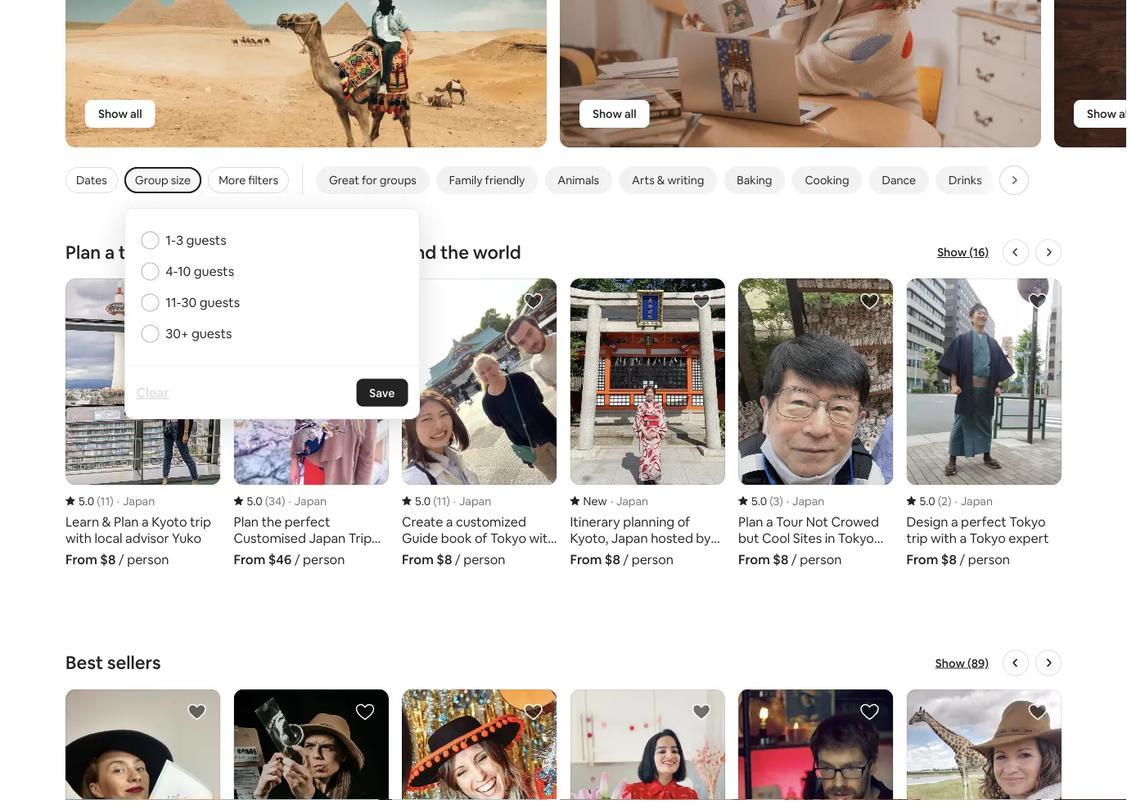 Task type: locate. For each thing, give the bounding box(es) containing it.
from $8 / person inside design a perfect tokyo trip with a tokyo expert group
[[907, 551, 1011, 568]]

3 from $8 / person from the left
[[571, 551, 674, 568]]

/ inside design a perfect tokyo trip with a tokyo expert group
[[960, 551, 966, 568]]

4 ( from the left
[[770, 494, 774, 508]]

1 5.0 ( 11 ) from the left
[[79, 494, 114, 508]]

5 from $8 / person from the left
[[907, 551, 1011, 568]]

( inside design a perfect tokyo trip with a tokyo expert group
[[938, 494, 942, 508]]

· japan for "itinerary planning of kyoto, japan hosted by tomoko &" group
[[611, 494, 649, 508]]

2 11 from the left
[[437, 494, 447, 508]]

japan for "itinerary planning of kyoto, japan hosted by tomoko &" group
[[617, 494, 649, 508]]

5.0 ( 2 )
[[920, 494, 952, 508]]

1 vertical spatial 3
[[774, 494, 780, 508]]

show
[[98, 106, 128, 121], [593, 106, 623, 121], [1088, 106, 1117, 121], [938, 245, 968, 260], [936, 656, 966, 671]]

11
[[100, 494, 110, 508], [437, 494, 447, 508]]

family friendly
[[450, 173, 525, 188]]

best
[[66, 651, 103, 675]]

1 $8 from the left
[[100, 551, 116, 568]]

4-
[[166, 263, 178, 280]]

3 person from the left
[[464, 551, 506, 568]]

world
[[473, 240, 522, 264]]

30+ guests radio
[[141, 325, 159, 343]]

all up group
[[130, 106, 142, 121]]

arts & writing
[[632, 173, 705, 188]]

learn & plan a kyoto trip with local advisor yuko group
[[66, 279, 221, 568]]

show (89) link
[[936, 655, 989, 671]]

show all link up group
[[85, 100, 155, 128]]

5.0 ( 11 ) inside the learn & plan a kyoto trip with local advisor yuko group
[[79, 494, 114, 508]]

from inside design a perfect tokyo trip with a tokyo expert group
[[907, 551, 939, 568]]

2
[[942, 494, 949, 508]]

3 $8 from the left
[[605, 551, 621, 568]]

5 person from the left
[[800, 551, 842, 568]]

1 from from the left
[[66, 551, 97, 568]]

5 · from the left
[[787, 494, 790, 508]]

3 ( from the left
[[433, 494, 437, 508]]

a
[[105, 240, 115, 264]]

1 person from the left
[[127, 551, 169, 568]]

3
[[176, 232, 183, 249], [774, 494, 780, 508]]

arts
[[632, 173, 655, 188]]

0 horizontal spatial rating 5.0 out of 5; 11 reviews image
[[66, 494, 114, 508]]

rating 5.0 out of 5; 34 reviews image
[[234, 494, 285, 508]]

japan for the learn & plan a kyoto trip with local advisor yuko group
[[123, 494, 155, 508]]

from for plan a tour not crowed but cool sites in tokyo local group
[[739, 551, 771, 568]]

person inside the plan the perfect customised japan trip with local expert group
[[303, 551, 345, 568]]

with
[[153, 240, 190, 264]]

1 rating 5.0 out of 5; 11 reviews image from the left
[[66, 494, 114, 508]]

6 person from the left
[[969, 551, 1011, 568]]

from inside the learn & plan a kyoto trip with local advisor yuko group
[[66, 551, 97, 568]]

· inside design a perfect tokyo trip with a tokyo expert group
[[955, 494, 958, 508]]

from inside plan a tour not crowed but cool sites in tokyo local group
[[739, 551, 771, 568]]

/ inside the learn & plan a kyoto trip with local advisor yuko group
[[119, 551, 124, 568]]

) for design a perfect tokyo trip with a tokyo expert group
[[949, 494, 952, 508]]

2 ( from the left
[[265, 494, 269, 508]]

$8 for the create a customized guide book of tokyo with a local guide group
[[437, 551, 452, 568]]

5 japan from the left
[[793, 494, 825, 508]]

guests
[[186, 232, 227, 249], [194, 263, 234, 280], [200, 294, 240, 311], [192, 325, 232, 342]]

japan for plan a tour not crowed but cool sites in tokyo local group
[[793, 494, 825, 508]]

· inside the learn & plan a kyoto trip with local advisor yuko group
[[117, 494, 120, 508]]

·
[[117, 494, 120, 508], [289, 494, 291, 508], [454, 494, 456, 508], [611, 494, 613, 508], [787, 494, 790, 508], [955, 494, 958, 508]]

5 5.0 from the left
[[920, 494, 936, 508]]

5 · japan from the left
[[787, 494, 825, 508]]

1 · from the left
[[117, 494, 120, 508]]

guests up 4-10 guests
[[186, 232, 227, 249]]

rating 5.0 out of 5; 3 reviews image
[[739, 494, 784, 508]]

5 / from the left
[[792, 551, 798, 568]]

5.0 ( 3 )
[[752, 494, 784, 508]]

6 japan from the left
[[961, 494, 994, 508]]

1 horizontal spatial 11
[[437, 494, 447, 508]]

1 · japan from the left
[[117, 494, 155, 508]]

2 from $8 / person from the left
[[402, 551, 506, 568]]

1 ( from the left
[[97, 494, 100, 508]]

( inside the create a customized guide book of tokyo with a local guide group
[[433, 494, 437, 508]]

clear button
[[128, 376, 177, 409]]

create a customized guide book of tokyo with a local guide group
[[402, 279, 557, 568]]

( for the create a customized guide book of tokyo with a local guide group
[[433, 494, 437, 508]]

guests right 30 on the left of the page
[[200, 294, 240, 311]]

animals button
[[545, 166, 613, 194]]

5.0 ( 34 )
[[247, 494, 285, 508]]

from inside "itinerary planning of kyoto, japan hosted by tomoko &" group
[[571, 551, 602, 568]]

/
[[119, 551, 124, 568], [295, 551, 300, 568], [455, 551, 461, 568], [624, 551, 629, 568], [792, 551, 798, 568], [960, 551, 966, 568]]

· japan inside the learn & plan a kyoto trip with local advisor yuko group
[[117, 494, 155, 508]]

· japan for the plan the perfect customised japan trip with local expert group
[[289, 494, 327, 508]]

5.0 inside the plan the perfect customised japan trip with local expert group
[[247, 494, 263, 508]]

arts & writing button
[[619, 166, 718, 194]]

) inside design a perfect tokyo trip with a tokyo expert group
[[949, 494, 952, 508]]

show for first show all link from left
[[98, 106, 128, 121]]

5.0
[[79, 494, 94, 508], [247, 494, 263, 508], [415, 494, 431, 508], [752, 494, 768, 508], [920, 494, 936, 508]]

2 5.0 ( 11 ) from the left
[[415, 494, 450, 508]]

· japan inside the create a customized guide book of tokyo with a local guide group
[[454, 494, 492, 508]]

5 ( from the left
[[938, 494, 942, 508]]

) inside plan a tour not crowed but cool sites in tokyo local group
[[780, 494, 784, 508]]

5.0 inside design a perfect tokyo trip with a tokyo expert group
[[920, 494, 936, 508]]

· for design a perfect tokyo trip with a tokyo expert group
[[955, 494, 958, 508]]

4 · japan from the left
[[611, 494, 649, 508]]

4 ) from the left
[[780, 494, 784, 508]]

5.0 for plan a tour not crowed but cool sites in tokyo local group
[[752, 494, 768, 508]]

2 person from the left
[[303, 551, 345, 568]]

5.0 inside the create a customized guide book of tokyo with a local guide group
[[415, 494, 431, 508]]

3 · from the left
[[454, 494, 456, 508]]

0 horizontal spatial 11
[[100, 494, 110, 508]]

1 horizontal spatial show all
[[593, 106, 637, 121]]

dance
[[883, 173, 917, 188]]

5.0 ( 11 ) for the learn & plan a kyoto trip with local advisor yuko group
[[79, 494, 114, 508]]

clear
[[136, 384, 169, 401]]

show all up the arts
[[593, 106, 637, 121]]

person inside the create a customized guide book of tokyo with a local guide group
[[464, 551, 506, 568]]

all up the arts
[[625, 106, 637, 121]]

3 from from the left
[[402, 551, 434, 568]]

3 · japan from the left
[[454, 494, 492, 508]]

from $8 / person for the learn & plan a kyoto trip with local advisor yuko group
[[66, 551, 169, 568]]

11 inside the create a customized guide book of tokyo with a local guide group
[[437, 494, 447, 508]]

guests right 10
[[194, 263, 234, 280]]

· for the learn & plan a kyoto trip with local advisor yuko group
[[117, 494, 120, 508]]

great
[[329, 173, 360, 188]]

0 horizontal spatial show all
[[98, 106, 142, 121]]

)
[[110, 494, 114, 508], [282, 494, 285, 508], [447, 494, 450, 508], [780, 494, 784, 508], [949, 494, 952, 508]]

( for plan a tour not crowed but cool sites in tokyo local group
[[770, 494, 774, 508]]

2 · from the left
[[289, 494, 291, 508]]

6 · from the left
[[955, 494, 958, 508]]

1 5.0 from the left
[[79, 494, 94, 508]]

from $8 / person inside the create a customized guide book of tokyo with a local guide group
[[402, 551, 506, 568]]

2 5.0 from the left
[[247, 494, 263, 508]]

$8 inside plan a tour not crowed but cool sites in tokyo local group
[[773, 551, 789, 568]]

2 $8 from the left
[[437, 551, 452, 568]]

rating 5.0 out of 5; 11 reviews image inside the learn & plan a kyoto trip with local advisor yuko group
[[66, 494, 114, 508]]

show all
[[98, 106, 142, 121], [593, 106, 637, 121]]

· japan inside design a perfect tokyo trip with a tokyo expert group
[[955, 494, 994, 508]]

5 $8 from the left
[[942, 551, 957, 568]]

from inside the plan the perfect customised japan trip with local expert group
[[234, 551, 266, 568]]

show al link
[[1075, 100, 1128, 128]]

show all up group
[[98, 106, 142, 121]]

japan inside the create a customized guide book of tokyo with a local guide group
[[460, 494, 492, 508]]

6 · japan from the left
[[955, 494, 994, 508]]

/ inside "itinerary planning of kyoto, japan hosted by tomoko &" group
[[624, 551, 629, 568]]

/ for plan a tour not crowed but cool sites in tokyo local group
[[792, 551, 798, 568]]

person inside plan a tour not crowed but cool sites in tokyo local group
[[800, 551, 842, 568]]

4 · from the left
[[611, 494, 613, 508]]

$8
[[100, 551, 116, 568], [437, 551, 452, 568], [605, 551, 621, 568], [773, 551, 789, 568], [942, 551, 957, 568]]

family
[[450, 173, 483, 188]]

0 horizontal spatial 3
[[176, 232, 183, 249]]

0 horizontal spatial 5.0 ( 11 )
[[79, 494, 114, 508]]

entertainment
[[1015, 173, 1092, 188]]

· japan
[[117, 494, 155, 508], [289, 494, 327, 508], [454, 494, 492, 508], [611, 494, 649, 508], [787, 494, 825, 508], [955, 494, 994, 508]]

10
[[178, 263, 191, 280]]

family friendly element
[[450, 173, 525, 188]]

save this experience image inside the create a customized guide book of tokyo with a local guide group
[[524, 292, 543, 311]]

4 japan from the left
[[617, 494, 649, 508]]

5.0 for the plan the perfect customised japan trip with local expert group
[[247, 494, 263, 508]]

11 for the create a customized guide book of tokyo with a local guide group
[[437, 494, 447, 508]]

japan inside plan a tour not crowed but cool sites in tokyo local group
[[793, 494, 825, 508]]

save this experience image for "itinerary planning of kyoto, japan hosted by tomoko &" group
[[692, 292, 712, 311]]

more filters
[[219, 173, 278, 188]]

/ for design a perfect tokyo trip with a tokyo expert group
[[960, 551, 966, 568]]

from $46 / person
[[234, 551, 345, 568]]

for
[[362, 173, 377, 188]]

$8 inside the learn & plan a kyoto trip with local advisor yuko group
[[100, 551, 116, 568]]

person inside the learn & plan a kyoto trip with local advisor yuko group
[[127, 551, 169, 568]]

( inside the plan the perfect customised japan trip with local expert group
[[265, 494, 269, 508]]

guests for 11-30 guests
[[200, 294, 240, 311]]

(89)
[[968, 656, 989, 671]]

3 / from the left
[[455, 551, 461, 568]]

al
[[1120, 106, 1128, 121]]

1 all from the left
[[130, 106, 142, 121]]

save button
[[357, 379, 408, 407]]

/ inside the create a customized guide book of tokyo with a local guide group
[[455, 551, 461, 568]]

guests for 4-10 guests
[[194, 263, 234, 280]]

1 horizontal spatial 5.0 ( 11 )
[[415, 494, 450, 508]]

save this experience image
[[524, 292, 543, 311], [1029, 292, 1048, 311], [355, 703, 375, 722], [524, 703, 543, 722], [860, 703, 880, 722], [1029, 703, 1048, 722]]

1 from $8 / person from the left
[[66, 551, 169, 568]]

1 / from the left
[[119, 551, 124, 568]]

4 from $8 / person from the left
[[739, 551, 842, 568]]

$8 inside design a perfect tokyo trip with a tokyo expert group
[[942, 551, 957, 568]]

save this experience image inside the learn & plan a kyoto trip with local advisor yuko group
[[187, 292, 207, 311]]

· inside the create a customized guide book of tokyo with a local guide group
[[454, 494, 456, 508]]

2 / from the left
[[295, 551, 300, 568]]

4 5.0 from the left
[[752, 494, 768, 508]]

person inside design a perfect tokyo trip with a tokyo expert group
[[969, 551, 1011, 568]]

0 horizontal spatial all
[[130, 106, 142, 121]]

5.0 for the learn & plan a kyoto trip with local advisor yuko group
[[79, 494, 94, 508]]

5.0 ( 11 )
[[79, 494, 114, 508], [415, 494, 450, 508]]

person for the learn & plan a kyoto trip with local advisor yuko group
[[127, 551, 169, 568]]

· japan inside the plan the perfect customised japan trip with local expert group
[[289, 494, 327, 508]]

1 horizontal spatial show all link
[[580, 100, 650, 128]]

2 · japan from the left
[[289, 494, 327, 508]]

/ for the plan the perfect customised japan trip with local expert group
[[295, 551, 300, 568]]

$8 inside "itinerary planning of kyoto, japan hosted by tomoko &" group
[[605, 551, 621, 568]]

$8 inside the create a customized guide book of tokyo with a local guide group
[[437, 551, 452, 568]]

6 from from the left
[[907, 551, 939, 568]]

3 5.0 from the left
[[415, 494, 431, 508]]

1 ) from the left
[[110, 494, 114, 508]]

0 vertical spatial 3
[[176, 232, 183, 249]]

1-3 guests radio
[[141, 231, 159, 249]]

from
[[66, 551, 97, 568], [234, 551, 266, 568], [402, 551, 434, 568], [571, 551, 602, 568], [739, 551, 771, 568], [907, 551, 939, 568]]

drinks element
[[949, 173, 983, 188]]

11-
[[166, 294, 181, 311]]

all
[[130, 106, 142, 121], [625, 106, 637, 121]]

japan inside "itinerary planning of kyoto, japan hosted by tomoko &" group
[[617, 494, 649, 508]]

cooking button
[[792, 166, 863, 194]]

11 inside the learn & plan a kyoto trip with local advisor yuko group
[[100, 494, 110, 508]]

1 horizontal spatial rating 5.0 out of 5; 11 reviews image
[[402, 494, 450, 508]]

show all link
[[85, 100, 155, 128], [580, 100, 650, 128]]

save this experience image for the learn & plan a kyoto trip with local advisor yuko group
[[187, 292, 207, 311]]

1 japan from the left
[[123, 494, 155, 508]]

4 $8 from the left
[[773, 551, 789, 568]]

person
[[127, 551, 169, 568], [303, 551, 345, 568], [464, 551, 506, 568], [632, 551, 674, 568], [800, 551, 842, 568], [969, 551, 1011, 568]]

$8 for design a perfect tokyo trip with a tokyo expert group
[[942, 551, 957, 568]]

· japan for plan a tour not crowed but cool sites in tokyo local group
[[787, 494, 825, 508]]

baking element
[[737, 173, 773, 188]]

5.0 inside plan a tour not crowed but cool sites in tokyo local group
[[752, 494, 768, 508]]

$8 for the learn & plan a kyoto trip with local advisor yuko group
[[100, 551, 116, 568]]

· inside "itinerary planning of kyoto, japan hosted by tomoko &" group
[[611, 494, 613, 508]]

5 from from the left
[[739, 551, 771, 568]]

show (16)
[[938, 245, 989, 260]]

japan for the create a customized guide book of tokyo with a local guide group
[[460, 494, 492, 508]]

· for the plan the perfect customised japan trip with local expert group
[[289, 494, 291, 508]]

more
[[219, 173, 246, 188]]

1 horizontal spatial 3
[[774, 494, 780, 508]]

filters
[[248, 173, 278, 188]]

1 show all from the left
[[98, 106, 142, 121]]

) inside the learn & plan a kyoto trip with local advisor yuko group
[[110, 494, 114, 508]]

design a perfect tokyo trip with a tokyo expert group
[[907, 279, 1062, 568]]

· japan inside "itinerary planning of kyoto, japan hosted by tomoko &" group
[[611, 494, 649, 508]]

new
[[584, 494, 608, 508]]

11 for the learn & plan a kyoto trip with local advisor yuko group
[[100, 494, 110, 508]]

from $8 / person
[[66, 551, 169, 568], [402, 551, 506, 568], [571, 551, 674, 568], [739, 551, 842, 568], [907, 551, 1011, 568]]

11-30 guests
[[166, 294, 240, 311]]

save this experience image inside plan a tour not crowed but cool sites in tokyo local group
[[860, 292, 880, 311]]

/ for the create a customized guide book of tokyo with a local guide group
[[455, 551, 461, 568]]

· inside the plan the perfect customised japan trip with local expert group
[[289, 494, 291, 508]]

writing
[[668, 173, 705, 188]]

itinerary planning of kyoto, japan hosted by tomoko & group
[[571, 279, 726, 568]]

1 horizontal spatial all
[[625, 106, 637, 121]]

1 11 from the left
[[100, 494, 110, 508]]

5.0 inside the learn & plan a kyoto trip with local advisor yuko group
[[79, 494, 94, 508]]

4 / from the left
[[624, 551, 629, 568]]

(16)
[[970, 245, 989, 260]]

&
[[658, 173, 665, 188]]

baking button
[[724, 166, 786, 194]]

/ inside plan a tour not crowed but cool sites in tokyo local group
[[792, 551, 798, 568]]

japan
[[123, 494, 155, 508], [295, 494, 327, 508], [460, 494, 492, 508], [617, 494, 649, 508], [793, 494, 825, 508], [961, 494, 994, 508]]

japan inside the learn & plan a kyoto trip with local advisor yuko group
[[123, 494, 155, 508]]

0 horizontal spatial show all link
[[85, 100, 155, 128]]

rating 5.0 out of 5; 11 reviews image for the learn & plan a kyoto trip with local advisor yuko group
[[66, 494, 114, 508]]

3 ) from the left
[[447, 494, 450, 508]]

3 inside plan a tour not crowed but cool sites in tokyo local group
[[774, 494, 780, 508]]

(
[[97, 494, 100, 508], [265, 494, 269, 508], [433, 494, 437, 508], [770, 494, 774, 508], [938, 494, 942, 508]]

from $8 / person for design a perfect tokyo trip with a tokyo expert group
[[907, 551, 1011, 568]]

entertainment element
[[1015, 173, 1092, 188]]

from for the create a customized guide book of tokyo with a local guide group
[[402, 551, 434, 568]]

person for design a perfect tokyo trip with a tokyo expert group
[[969, 551, 1011, 568]]

japan inside design a perfect tokyo trip with a tokyo expert group
[[961, 494, 994, 508]]

show (89)
[[936, 656, 989, 671]]

6 / from the left
[[960, 551, 966, 568]]

· inside plan a tour not crowed but cool sites in tokyo local group
[[787, 494, 790, 508]]

2 japan from the left
[[295, 494, 327, 508]]

japan inside the plan the perfect customised japan trip with local expert group
[[295, 494, 327, 508]]

2 rating 5.0 out of 5; 11 reviews image from the left
[[402, 494, 450, 508]]

save this experience image
[[187, 292, 207, 311], [692, 292, 712, 311], [860, 292, 880, 311], [187, 703, 207, 722], [692, 703, 712, 722]]

( inside the learn & plan a kyoto trip with local advisor yuko group
[[97, 494, 100, 508]]

4 from from the left
[[571, 551, 602, 568]]

person inside "itinerary planning of kyoto, japan hosted by tomoko &" group
[[632, 551, 674, 568]]

$8 for "itinerary planning of kyoto, japan hosted by tomoko &" group
[[605, 551, 621, 568]]

( inside plan a tour not crowed but cool sites in tokyo local group
[[770, 494, 774, 508]]

2 ) from the left
[[282, 494, 285, 508]]

5 ) from the left
[[949, 494, 952, 508]]

2 from from the left
[[234, 551, 266, 568]]

from for the plan the perfect customised japan trip with local expert group
[[234, 551, 266, 568]]

from $8 / person inside plan a tour not crowed but cool sites in tokyo local group
[[739, 551, 842, 568]]

from $8 / person inside "itinerary planning of kyoto, japan hosted by tomoko &" group
[[571, 551, 674, 568]]

from inside the create a customized guide book of tokyo with a local guide group
[[402, 551, 434, 568]]

great for groups
[[329, 173, 417, 188]]

) inside the plan the perfect customised japan trip with local expert group
[[282, 494, 285, 508]]

4 person from the left
[[632, 551, 674, 568]]

drinks
[[949, 173, 983, 188]]

rating 5.0 out of 5; 11 reviews image
[[66, 494, 114, 508], [402, 494, 450, 508]]

3 japan from the left
[[460, 494, 492, 508]]

show all link up the arts
[[580, 100, 650, 128]]

/ inside the plan the perfect customised japan trip with local expert group
[[295, 551, 300, 568]]

· japan inside plan a tour not crowed but cool sites in tokyo local group
[[787, 494, 825, 508]]

) inside the create a customized guide book of tokyo with a local guide group
[[447, 494, 450, 508]]

5.0 ( 11 ) for the create a customized guide book of tokyo with a local guide group
[[415, 494, 450, 508]]

5.0 ( 11 ) inside the create a customized guide book of tokyo with a local guide group
[[415, 494, 450, 508]]

from $8 / person inside the learn & plan a kyoto trip with local advisor yuko group
[[66, 551, 169, 568]]



Task type: vqa. For each thing, say whether or not it's contained in the screenshot.
5.0 ( 2 ) Save this Experience image
yes



Task type: describe. For each thing, give the bounding box(es) containing it.
help
[[194, 240, 231, 264]]

1-3 guests
[[166, 232, 227, 249]]

guests for 1-3 guests
[[186, 232, 227, 249]]

sellers
[[107, 651, 161, 675]]

from $8 / person for "itinerary planning of kyoto, japan hosted by tomoko &" group
[[571, 551, 674, 568]]

4-10 guests radio
[[141, 263, 159, 281]]

) for the create a customized guide book of tokyo with a local guide group
[[447, 494, 450, 508]]

( for the plan the perfect customised japan trip with local expert group
[[265, 494, 269, 508]]

japan for design a perfect tokyo trip with a tokyo expert group
[[961, 494, 994, 508]]

5.0 for design a perfect tokyo trip with a tokyo expert group
[[920, 494, 936, 508]]

friendly
[[485, 173, 525, 188]]

· for the create a customized guide book of tokyo with a local guide group
[[454, 494, 456, 508]]

save
[[370, 385, 395, 400]]

11-30 guests radio
[[141, 294, 159, 312]]

from for design a perfect tokyo trip with a tokyo expert group
[[907, 551, 939, 568]]

2 all from the left
[[625, 106, 637, 121]]

trip
[[119, 240, 149, 264]]

animals
[[558, 173, 600, 188]]

baking
[[737, 173, 773, 188]]

more filters button
[[208, 167, 289, 193]]

size
[[171, 173, 191, 188]]

) for the learn & plan a kyoto trip with local advisor yuko group
[[110, 494, 114, 508]]

the
[[441, 240, 469, 264]]

plan the perfect customised japan trip with local expert group
[[234, 279, 389, 568]]

entertainment button
[[1002, 166, 1105, 194]]

group
[[135, 173, 169, 188]]

· japan for design a perfect tokyo trip with a tokyo expert group
[[955, 494, 994, 508]]

hosts
[[324, 240, 373, 264]]

plan
[[66, 240, 101, 264]]

cooking
[[806, 173, 850, 188]]

new experience; 0 reviews image
[[571, 494, 608, 508]]

family friendly button
[[436, 166, 538, 194]]

groups
[[380, 173, 417, 188]]

dance button
[[870, 166, 930, 194]]

( for the learn & plan a kyoto trip with local advisor yuko group
[[97, 494, 100, 508]]

save this experience image for plan a tour not crowed but cool sites in tokyo local group
[[860, 292, 880, 311]]

1-
[[166, 232, 176, 249]]

2 show all link from the left
[[580, 100, 650, 128]]

show (16) link
[[938, 244, 989, 260]]

30
[[181, 294, 197, 311]]

rating 5.0 out of 5; 11 reviews image for the create a customized guide book of tokyo with a local guide group
[[402, 494, 450, 508]]

$8 for plan a tour not crowed but cool sites in tokyo local group
[[773, 551, 789, 568]]

4-10 guests
[[166, 263, 234, 280]]

show for "show al" link
[[1088, 106, 1117, 121]]

cooking element
[[806, 173, 850, 188]]

guests down 11-30 guests
[[192, 325, 232, 342]]

great for groups button
[[316, 166, 430, 194]]

great for groups element
[[329, 173, 417, 188]]

drinks button
[[936, 166, 996, 194]]

from $8 / person for plan a tour not crowed but cool sites in tokyo local group
[[739, 551, 842, 568]]

$46
[[268, 551, 292, 568]]

30+ guests
[[166, 325, 232, 342]]

from for "itinerary planning of kyoto, japan hosted by tomoko &" group
[[571, 551, 602, 568]]

animals element
[[558, 173, 600, 188]]

from $8 / person for the create a customized guide book of tokyo with a local guide group
[[402, 551, 506, 568]]

· for "itinerary planning of kyoto, japan hosted by tomoko &" group
[[611, 494, 613, 508]]

/ for "itinerary planning of kyoto, japan hosted by tomoko &" group
[[624, 551, 629, 568]]

show al
[[1088, 106, 1128, 121]]

person for plan a tour not crowed but cool sites in tokyo local group
[[800, 551, 842, 568]]

show for first show all link from the right
[[593, 106, 623, 121]]

japan for the plan the perfect customised japan trip with local expert group
[[295, 494, 327, 508]]

around
[[377, 240, 437, 264]]

plan a tour not crowed but cool sites in tokyo local group
[[739, 279, 894, 568]]

dance element
[[883, 173, 917, 188]]

34
[[269, 494, 282, 508]]

· japan for the create a customized guide book of tokyo with a local guide group
[[454, 494, 492, 508]]

show for show (16) link
[[938, 245, 968, 260]]

· for plan a tour not crowed but cool sites in tokyo local group
[[787, 494, 790, 508]]

person for the plan the perfect customised japan trip with local expert group
[[303, 551, 345, 568]]

from
[[235, 240, 276, 264]]

new this week group
[[0, 0, 1128, 148]]

( for design a perfect tokyo trip with a tokyo expert group
[[938, 494, 942, 508]]

5.0 for the create a customized guide book of tokyo with a local guide group
[[415, 494, 431, 508]]

) for plan a tour not crowed but cool sites in tokyo local group
[[780, 494, 784, 508]]

plan a trip with help from local hosts around the world
[[66, 240, 522, 264]]

/ for the learn & plan a kyoto trip with local advisor yuko group
[[119, 551, 124, 568]]

rating 5.0 out of 5; 2 reviews image
[[907, 494, 952, 508]]

group size
[[135, 173, 191, 188]]

1 show all link from the left
[[85, 100, 155, 128]]

30+
[[166, 325, 189, 342]]

group size button
[[124, 167, 202, 193]]

from for the learn & plan a kyoto trip with local advisor yuko group
[[66, 551, 97, 568]]

· japan for the learn & plan a kyoto trip with local advisor yuko group
[[117, 494, 155, 508]]

local
[[280, 240, 320, 264]]

person for the create a customized guide book of tokyo with a local guide group
[[464, 551, 506, 568]]

2 show all from the left
[[593, 106, 637, 121]]

) for the plan the perfect customised japan trip with local expert group
[[282, 494, 285, 508]]

person for "itinerary planning of kyoto, japan hosted by tomoko &" group
[[632, 551, 674, 568]]

arts & writing element
[[632, 173, 705, 188]]

show for show (89) link on the right bottom
[[936, 656, 966, 671]]

best sellers
[[66, 651, 161, 675]]



